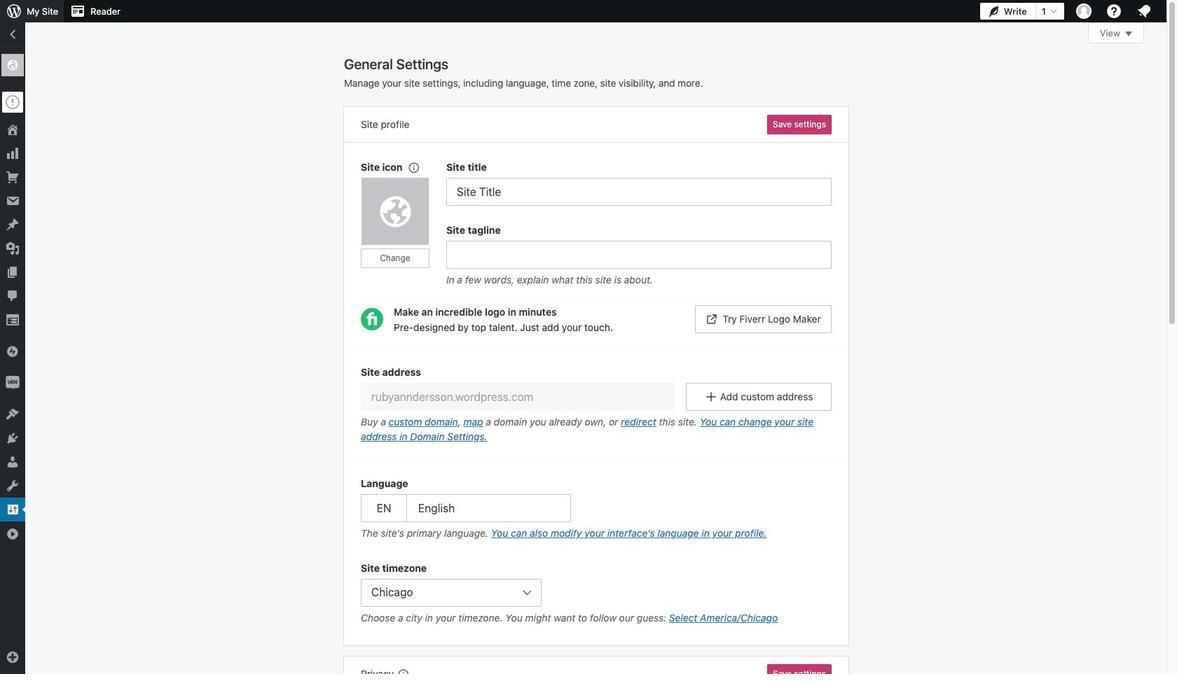 Task type: locate. For each thing, give the bounding box(es) containing it.
2 img image from the top
[[6, 376, 20, 390]]

main content
[[344, 22, 1144, 675]]

1 vertical spatial img image
[[6, 376, 20, 390]]

None text field
[[446, 178, 832, 206], [361, 383, 675, 411], [446, 178, 832, 206], [361, 383, 675, 411]]

my profile image
[[1076, 4, 1092, 19]]

None text field
[[446, 241, 832, 269]]

group
[[361, 160, 446, 291], [446, 160, 832, 206], [446, 223, 832, 291], [344, 348, 848, 460], [361, 476, 832, 544], [361, 561, 832, 629]]

1 vertical spatial more information image
[[396, 669, 409, 675]]

img image
[[6, 345, 20, 359], [6, 376, 20, 390]]

0 vertical spatial more information image
[[407, 161, 419, 173]]

1 img image from the top
[[6, 345, 20, 359]]

0 vertical spatial img image
[[6, 345, 20, 359]]

manage your notifications image
[[1136, 3, 1153, 20]]

more information image
[[407, 161, 419, 173], [396, 669, 409, 675]]



Task type: describe. For each thing, give the bounding box(es) containing it.
help image
[[1106, 3, 1122, 20]]

closed image
[[1125, 32, 1132, 36]]

fiverr small logo image
[[361, 308, 383, 331]]



Task type: vqa. For each thing, say whether or not it's contained in the screenshot.
My Profile image
yes



